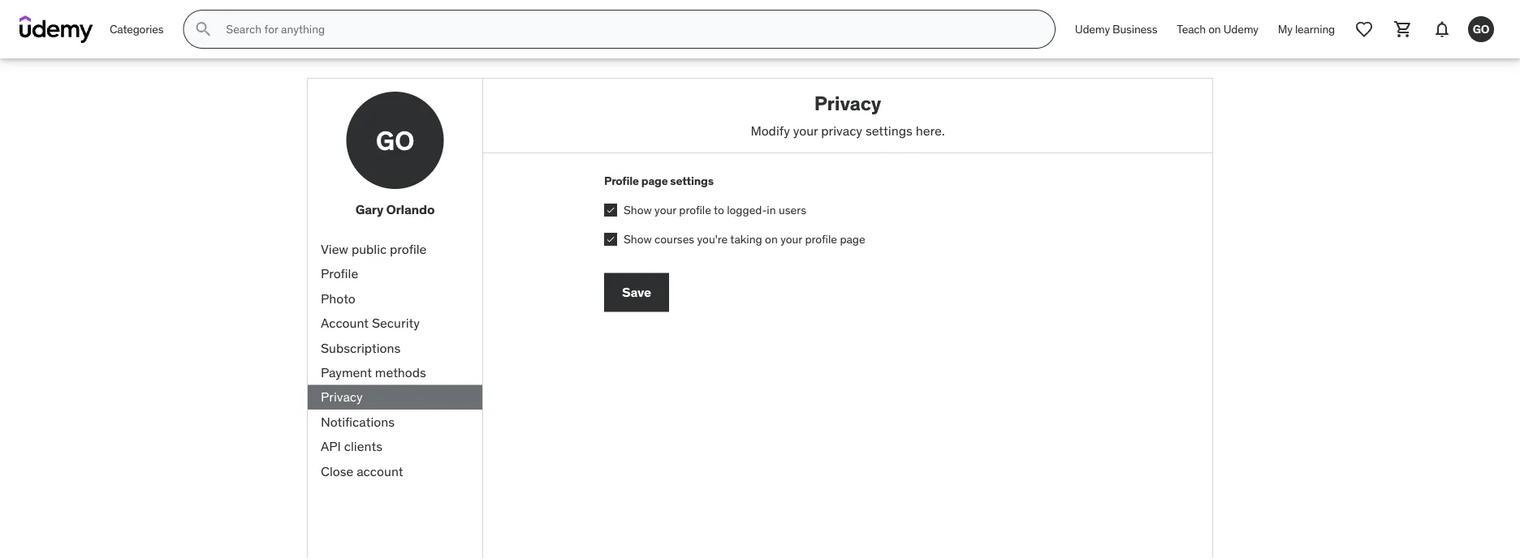 Task type: vqa. For each thing, say whether or not it's contained in the screenshot.
the applicable.
no



Task type: locate. For each thing, give the bounding box(es) containing it.
account
[[357, 463, 403, 480]]

1 vertical spatial page
[[840, 232, 865, 246]]

profile inside view public profile profile photo account security subscriptions payment methods privacy notifications api clients close account
[[390, 241, 427, 258]]

1 horizontal spatial page
[[840, 232, 865, 246]]

0 horizontal spatial settings
[[670, 174, 714, 188]]

profile
[[679, 203, 711, 217], [805, 232, 837, 246], [390, 241, 427, 258]]

xsmall image
[[604, 204, 617, 217]]

2 show from the top
[[624, 232, 652, 246]]

profile left the to
[[679, 203, 711, 217]]

profile inside view public profile profile photo account security subscriptions payment methods privacy notifications api clients close account
[[321, 266, 358, 282]]

0 horizontal spatial privacy
[[321, 389, 363, 406]]

udemy
[[1075, 22, 1110, 36], [1223, 22, 1258, 36]]

1 vertical spatial on
[[765, 232, 778, 246]]

1 horizontal spatial settings
[[866, 122, 913, 139]]

you're
[[697, 232, 728, 246]]

0 horizontal spatial page
[[641, 174, 668, 188]]

1 horizontal spatial on
[[1208, 22, 1221, 36]]

profile up xsmall icon
[[604, 174, 639, 188]]

privacy modify your privacy settings here.
[[751, 91, 945, 139]]

your down users at top
[[780, 232, 802, 246]]

show right xsmall icon
[[624, 203, 652, 217]]

profile down users at top
[[805, 232, 837, 246]]

save button
[[604, 273, 669, 312]]

1 horizontal spatial privacy
[[814, 91, 881, 115]]

profile up profile link
[[390, 241, 427, 258]]

udemy left business
[[1075, 22, 1110, 36]]

privacy
[[814, 91, 881, 115], [321, 389, 363, 406]]

show for show courses you're taking on your profile page
[[624, 232, 652, 246]]

show for show your profile to logged-in users
[[624, 203, 652, 217]]

privacy up 'privacy'
[[814, 91, 881, 115]]

go right notifications image
[[1473, 22, 1489, 36]]

settings left here.
[[866, 122, 913, 139]]

subscriptions
[[321, 340, 401, 356]]

notifications
[[321, 414, 395, 430]]

settings up "show your profile to logged-in users"
[[670, 174, 714, 188]]

profile for show your profile to logged-in users
[[679, 203, 711, 217]]

teach
[[1177, 22, 1206, 36]]

0 vertical spatial your
[[793, 122, 818, 139]]

1 vertical spatial privacy
[[321, 389, 363, 406]]

your right modify
[[793, 122, 818, 139]]

show right xsmall image
[[624, 232, 652, 246]]

public
[[352, 241, 387, 258]]

0 horizontal spatial udemy
[[1075, 22, 1110, 36]]

1 horizontal spatial udemy
[[1223, 22, 1258, 36]]

modify
[[751, 122, 790, 139]]

2 horizontal spatial profile
[[805, 232, 837, 246]]

page
[[641, 174, 668, 188], [840, 232, 865, 246]]

your down profile page settings
[[655, 203, 676, 217]]

go up gary orlando
[[376, 124, 414, 157]]

Search for anything text field
[[223, 15, 1035, 43]]

settings
[[866, 122, 913, 139], [670, 174, 714, 188]]

xsmall image
[[604, 233, 617, 246]]

go
[[1473, 22, 1489, 36], [376, 124, 414, 157]]

profile
[[604, 174, 639, 188], [321, 266, 358, 282]]

0 horizontal spatial profile
[[321, 266, 358, 282]]

show
[[624, 203, 652, 217], [624, 232, 652, 246]]

0 vertical spatial page
[[641, 174, 668, 188]]

show courses you're taking on your profile page
[[624, 232, 865, 246]]

on right taking
[[765, 232, 778, 246]]

0 vertical spatial show
[[624, 203, 652, 217]]

submit search image
[[194, 19, 213, 39]]

1 vertical spatial go
[[376, 124, 414, 157]]

notifications image
[[1432, 19, 1452, 39]]

2 udemy from the left
[[1223, 22, 1258, 36]]

privacy down payment
[[321, 389, 363, 406]]

close
[[321, 463, 353, 480]]

0 horizontal spatial on
[[765, 232, 778, 246]]

1 vertical spatial settings
[[670, 174, 714, 188]]

0 vertical spatial go
[[1473, 22, 1489, 36]]

on right teach
[[1208, 22, 1221, 36]]

udemy business link
[[1065, 10, 1167, 49]]

on
[[1208, 22, 1221, 36], [765, 232, 778, 246]]

learning
[[1295, 22, 1335, 36]]

api clients link
[[308, 435, 482, 459]]

to
[[714, 203, 724, 217]]

1 show from the top
[[624, 203, 652, 217]]

udemy left "my"
[[1223, 22, 1258, 36]]

1 vertical spatial show
[[624, 232, 652, 246]]

profile up photo
[[321, 266, 358, 282]]

account
[[321, 315, 369, 332]]

1 horizontal spatial profile
[[679, 203, 711, 217]]

courses
[[655, 232, 694, 246]]

teach on udemy link
[[1167, 10, 1268, 49]]

1 vertical spatial profile
[[321, 266, 358, 282]]

taking
[[730, 232, 762, 246]]

0 vertical spatial settings
[[866, 122, 913, 139]]

your
[[793, 122, 818, 139], [655, 203, 676, 217], [780, 232, 802, 246]]

0 vertical spatial privacy
[[814, 91, 881, 115]]

0 horizontal spatial profile
[[390, 241, 427, 258]]

1 horizontal spatial profile
[[604, 174, 639, 188]]



Task type: describe. For each thing, give the bounding box(es) containing it.
logged-
[[727, 203, 767, 217]]

api
[[321, 438, 341, 455]]

business
[[1113, 22, 1157, 36]]

profile for view public profile profile photo account security subscriptions payment methods privacy notifications api clients close account
[[390, 241, 427, 258]]

save
[[622, 284, 651, 301]]

shopping cart with 0 items image
[[1393, 19, 1413, 39]]

my
[[1278, 22, 1293, 36]]

payment methods link
[[308, 361, 482, 385]]

categories button
[[100, 10, 173, 49]]

users
[[779, 203, 806, 217]]

2 vertical spatial your
[[780, 232, 802, 246]]

wishlist image
[[1354, 19, 1374, 39]]

udemy business
[[1075, 22, 1157, 36]]

privacy
[[821, 122, 862, 139]]

privacy inside view public profile profile photo account security subscriptions payment methods privacy notifications api clients close account
[[321, 389, 363, 406]]

view
[[321, 241, 348, 258]]

view public profile link
[[308, 237, 482, 262]]

show your profile to logged-in users
[[624, 203, 806, 217]]

in
[[767, 203, 776, 217]]

view public profile profile photo account security subscriptions payment methods privacy notifications api clients close account
[[321, 241, 427, 480]]

privacy link
[[308, 385, 482, 410]]

gary orlando
[[355, 201, 435, 218]]

subscriptions link
[[308, 336, 482, 361]]

profile page settings
[[604, 174, 714, 188]]

photo
[[321, 290, 355, 307]]

teach on udemy
[[1177, 22, 1258, 36]]

categories
[[110, 22, 163, 36]]

payment
[[321, 364, 372, 381]]

settings inside privacy modify your privacy settings here.
[[866, 122, 913, 139]]

orlando
[[386, 201, 435, 218]]

privacy inside privacy modify your privacy settings here.
[[814, 91, 881, 115]]

clients
[[344, 438, 382, 455]]

my learning
[[1278, 22, 1335, 36]]

1 vertical spatial your
[[655, 203, 676, 217]]

1 udemy from the left
[[1075, 22, 1110, 36]]

1 horizontal spatial go
[[1473, 22, 1489, 36]]

0 vertical spatial on
[[1208, 22, 1221, 36]]

gary
[[355, 201, 383, 218]]

methods
[[375, 364, 426, 381]]

here.
[[916, 122, 945, 139]]

my learning link
[[1268, 10, 1345, 49]]

notifications link
[[308, 410, 482, 435]]

0 vertical spatial profile
[[604, 174, 639, 188]]

go link
[[1462, 10, 1501, 49]]

your inside privacy modify your privacy settings here.
[[793, 122, 818, 139]]

udemy image
[[19, 15, 93, 43]]

account security link
[[308, 311, 482, 336]]

photo link
[[308, 287, 482, 311]]

close account link
[[308, 459, 482, 484]]

0 horizontal spatial go
[[376, 124, 414, 157]]

security
[[372, 315, 420, 332]]

profile link
[[308, 262, 482, 287]]



